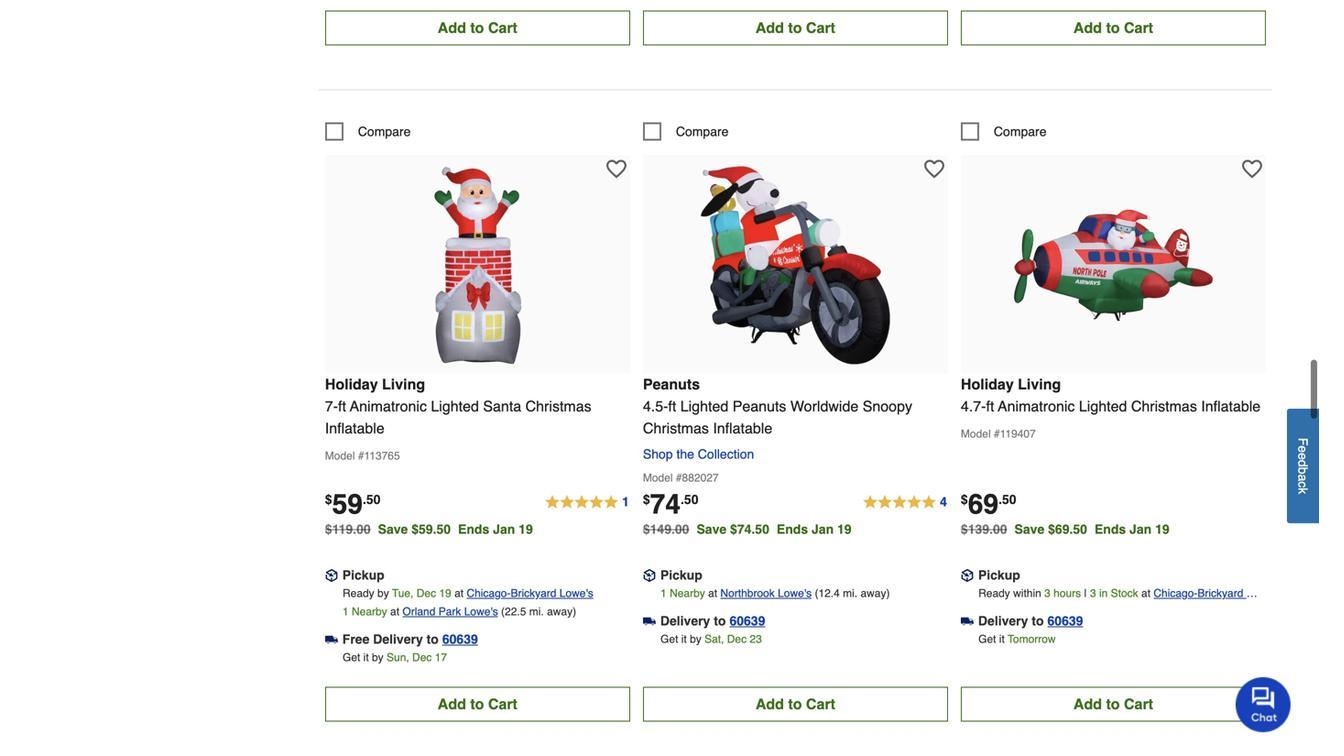 Task type: locate. For each thing, give the bounding box(es) containing it.
0 horizontal spatial peanuts
[[643, 376, 700, 393]]

2 vertical spatial 1
[[343, 606, 349, 618]]

2 chicago-brickyard lowe's button from the left
[[1154, 584, 1267, 618]]

lighted inside holiday living 7-ft animatronic lighted santa christmas inflatable
[[431, 398, 479, 415]]

60639 up 23
[[730, 614, 766, 628]]

69
[[969, 489, 999, 520]]

19 up (22.5
[[519, 522, 533, 537]]

d
[[1297, 460, 1311, 467]]

lighted inside peanuts 4.5-ft lighted peanuts worldwide snoopy christmas inflatable
[[681, 398, 729, 415]]

1 vertical spatial by
[[690, 633, 702, 646]]

model down 4.7-
[[961, 428, 991, 441]]

holiday living 4.7-ft animatronic lighted christmas inflatable
[[961, 376, 1261, 415]]

3 .50 from the left
[[999, 492, 1017, 507]]

1 pickup from the left
[[343, 568, 385, 583]]

2 horizontal spatial ends jan 19 element
[[1095, 522, 1177, 537]]

1 ready from the left
[[343, 587, 375, 600]]

2 horizontal spatial $
[[961, 492, 969, 507]]

1 compare from the left
[[358, 124, 411, 139]]

0 vertical spatial dec
[[417, 587, 436, 600]]

at left northbrook
[[709, 587, 718, 600]]

1 vertical spatial nearby
[[352, 606, 387, 618]]

.50 inside $ 59 .50
[[363, 492, 381, 507]]

ready
[[343, 587, 375, 600], [979, 587, 1011, 600]]

e up b
[[1297, 453, 1311, 460]]

mi. inside ready by tue, dec 19 at chicago-brickyard lowe's 1 nearby at orland park lowe's (22.5 mi. away)
[[530, 606, 544, 618]]

delivery up get it tomorrow
[[979, 614, 1029, 628]]

ready within 3 hours | 3 in stock at chicago-brickyard lowe's
[[979, 587, 1247, 618]]

away) right (12.4
[[861, 587, 890, 600]]

mi.
[[843, 587, 858, 600], [530, 606, 544, 618]]

pickup image for ready within
[[961, 569, 974, 582]]

3 ends jan 19 element from the left
[[1095, 522, 1177, 537]]

2 holiday from the left
[[961, 376, 1014, 393]]

|
[[1085, 587, 1088, 600]]

ready left tue,
[[343, 587, 375, 600]]

1 ends from the left
[[458, 522, 490, 537]]

1 save from the left
[[378, 522, 408, 537]]

1 horizontal spatial compare
[[676, 124, 729, 139]]

dec
[[417, 587, 436, 600], [728, 633, 747, 646], [412, 651, 432, 664]]

by
[[378, 587, 389, 600], [690, 633, 702, 646], [372, 651, 384, 664]]

3 compare from the left
[[994, 124, 1047, 139]]

2 ft from the left
[[669, 398, 677, 415]]

0 horizontal spatial holiday
[[325, 376, 378, 393]]

ends jan 19 element up (12.4
[[777, 522, 859, 537]]

1 vertical spatial away)
[[547, 606, 577, 618]]

animatronic up 113765
[[350, 398, 427, 415]]

living inside holiday living 4.7-ft animatronic lighted christmas inflatable
[[1018, 376, 1062, 393]]

1 horizontal spatial #
[[676, 472, 682, 485]]

christmas for 4.5-ft lighted peanuts worldwide snoopy christmas inflatable
[[643, 420, 709, 437]]

save left $59.50
[[378, 522, 408, 537]]

882027
[[682, 472, 719, 485]]

living for 7-
[[382, 376, 425, 393]]

2 horizontal spatial delivery
[[979, 614, 1029, 628]]

0 vertical spatial mi.
[[843, 587, 858, 600]]

ready left the within
[[979, 587, 1011, 600]]

nearby
[[670, 587, 706, 600], [352, 606, 387, 618]]

by inside ready by tue, dec 19 at chicago-brickyard lowe's 1 nearby at orland park lowe's (22.5 mi. away)
[[378, 587, 389, 600]]

#
[[994, 428, 1001, 441], [358, 450, 364, 463], [676, 472, 682, 485]]

get it by sat, dec 23
[[661, 633, 762, 646]]

3 ends from the left
[[1095, 522, 1127, 537]]

christmas for 7-ft animatronic lighted santa christmas inflatable
[[526, 398, 592, 415]]

$ 74 .50
[[643, 489, 699, 520]]

19 up ready within 3 hours | 3 in stock at chicago-brickyard lowe's
[[1156, 522, 1170, 537]]

$
[[325, 492, 332, 507], [643, 492, 650, 507], [961, 492, 969, 507]]

model down shop
[[643, 472, 673, 485]]

actual price $59.50 element
[[325, 489, 381, 520]]

by left tue,
[[378, 587, 389, 600]]

2 ends jan 19 element from the left
[[777, 522, 859, 537]]

the
[[677, 447, 695, 462]]

pickup down $149.00
[[661, 568, 703, 583]]

1 down $149.00
[[661, 587, 667, 600]]

dec for delivery to 60639
[[728, 633, 747, 646]]

brickyard inside ready by tue, dec 19 at chicago-brickyard lowe's 1 nearby at orland park lowe's (22.5 mi. away)
[[511, 587, 557, 600]]

19 up (12.4
[[838, 522, 852, 537]]

shop
[[643, 447, 673, 462]]

model # 882027
[[643, 472, 719, 485]]

k
[[1297, 488, 1311, 494]]

1 living from the left
[[382, 376, 425, 393]]

$ inside $ 59 .50
[[325, 492, 332, 507]]

1 horizontal spatial christmas
[[643, 420, 709, 437]]

sun,
[[387, 651, 409, 664]]

.50
[[363, 492, 381, 507], [681, 492, 699, 507], [999, 492, 1017, 507]]

# up $ 69 .50
[[994, 428, 1001, 441]]

get left tomorrow
[[979, 633, 997, 646]]

5014124857 element
[[643, 123, 729, 141]]

1 horizontal spatial ready
[[979, 587, 1011, 600]]

jan for 59
[[493, 522, 515, 537]]

1 delivery to 60639 from the left
[[661, 614, 766, 628]]

away)
[[861, 587, 890, 600], [547, 606, 577, 618]]

19 for $139.00 save $69.50 ends jan 19
[[1156, 522, 1170, 537]]

1 horizontal spatial ends
[[777, 522, 809, 537]]

1 horizontal spatial ft
[[669, 398, 677, 415]]

.50 inside $ 69 .50
[[999, 492, 1017, 507]]

2 horizontal spatial compare
[[994, 124, 1047, 139]]

truck filled image
[[643, 615, 656, 628], [961, 615, 974, 628], [325, 633, 338, 646]]

1 horizontal spatial ends jan 19 element
[[777, 522, 859, 537]]

1 vertical spatial 1
[[661, 587, 667, 600]]

2 ends from the left
[[777, 522, 809, 537]]

pickup right pickup image on the left bottom of page
[[343, 568, 385, 583]]

1 5 stars image from the left
[[545, 492, 630, 514]]

peanuts up 4.5-
[[643, 376, 700, 393]]

0 horizontal spatial save
[[378, 522, 408, 537]]

1 lighted from the left
[[431, 398, 479, 415]]

2 horizontal spatial .50
[[999, 492, 1017, 507]]

christmas inside holiday living 7-ft animatronic lighted santa christmas inflatable
[[526, 398, 592, 415]]

23
[[750, 633, 762, 646]]

60639 button up 23
[[730, 612, 766, 630]]

# for 4.7-
[[994, 428, 1001, 441]]

chicago- right stock
[[1154, 587, 1198, 600]]

chicago- up (22.5
[[467, 587, 511, 600]]

1 .50 from the left
[[363, 492, 381, 507]]

compare
[[358, 124, 411, 139], [676, 124, 729, 139], [994, 124, 1047, 139]]

1 jan from the left
[[493, 522, 515, 537]]

2 compare from the left
[[676, 124, 729, 139]]

0 vertical spatial nearby
[[670, 587, 706, 600]]

truck filled image for get it tomorrow
[[961, 615, 974, 628]]

0 horizontal spatial pickup image
[[643, 569, 656, 582]]

1 horizontal spatial save
[[697, 522, 727, 537]]

$119.00 save $59.50 ends jan 19
[[325, 522, 533, 537]]

60639 button down hours
[[1048, 612, 1084, 630]]

2 5 stars image from the left
[[863, 492, 949, 514]]

2 pickup from the left
[[661, 568, 703, 583]]

1 horizontal spatial pickup image
[[961, 569, 974, 582]]

2 horizontal spatial pickup
[[979, 568, 1021, 583]]

2 .50 from the left
[[681, 492, 699, 507]]

0 horizontal spatial ends
[[458, 522, 490, 537]]

$ inside $ 69 .50
[[961, 492, 969, 507]]

2 delivery to 60639 from the left
[[979, 614, 1084, 628]]

2 horizontal spatial 60639 button
[[1048, 612, 1084, 630]]

save for 59
[[378, 522, 408, 537]]

1 ends jan 19 element from the left
[[458, 522, 541, 537]]

2 $ from the left
[[643, 492, 650, 507]]

it left tomorrow
[[1000, 633, 1005, 646]]

add
[[438, 19, 466, 36], [756, 19, 785, 36], [1074, 19, 1103, 36], [438, 696, 466, 713], [756, 696, 785, 713], [1074, 696, 1103, 713]]

savings save $59.50 element
[[378, 522, 541, 537]]

1 vertical spatial model
[[325, 450, 355, 463]]

chicago-brickyard lowe's button
[[467, 584, 594, 603], [1154, 584, 1267, 618]]

1 up free at left bottom
[[343, 606, 349, 618]]

ft up "model # 113765"
[[338, 398, 346, 415]]

1 horizontal spatial lighted
[[681, 398, 729, 415]]

60639 up '17'
[[443, 632, 478, 647]]

animatronic up 119407 at the right of page
[[999, 398, 1076, 415]]

1 horizontal spatial delivery to 60639
[[979, 614, 1084, 628]]

1 horizontal spatial heart outline image
[[1243, 159, 1263, 179]]

1 horizontal spatial 60639 button
[[730, 612, 766, 630]]

3 left hours
[[1045, 587, 1051, 600]]

add to cart button
[[325, 11, 630, 46], [643, 11, 949, 46], [961, 11, 1267, 46], [325, 687, 630, 722], [643, 687, 949, 722], [961, 687, 1267, 722]]

1 ft from the left
[[338, 398, 346, 415]]

stock
[[1112, 587, 1139, 600]]

get left sat,
[[661, 633, 679, 646]]

compare for 5014124625 element
[[358, 124, 411, 139]]

jan right $59.50
[[493, 522, 515, 537]]

1 horizontal spatial holiday
[[961, 376, 1014, 393]]

113765
[[364, 450, 400, 463]]

delivery to 60639 up tomorrow
[[979, 614, 1084, 628]]

delivery to 60639
[[661, 614, 766, 628], [979, 614, 1084, 628]]

19 for $149.00 save $74.50 ends jan 19
[[838, 522, 852, 537]]

2 vertical spatial model
[[643, 472, 673, 485]]

animatronic inside holiday living 7-ft animatronic lighted santa christmas inflatable
[[350, 398, 427, 415]]

nearby up free at left bottom
[[352, 606, 387, 618]]

holiday up 7-
[[325, 376, 378, 393]]

0 horizontal spatial ends jan 19 element
[[458, 522, 541, 537]]

1 chicago-brickyard lowe's button from the left
[[467, 584, 594, 603]]

ft up model # 119407
[[987, 398, 995, 415]]

2 horizontal spatial 60639
[[1048, 614, 1084, 628]]

mi. right (22.5
[[530, 606, 544, 618]]

away) right (22.5
[[547, 606, 577, 618]]

inflatable
[[1202, 398, 1261, 415], [325, 420, 385, 437], [713, 420, 773, 437]]

2 brickyard from the left
[[1198, 587, 1244, 600]]

0 horizontal spatial delivery to 60639
[[661, 614, 766, 628]]

get it by sun, dec 17
[[343, 651, 447, 664]]

1 animatronic from the left
[[350, 398, 427, 415]]

peanuts 4.5-ft lighted peanuts worldwide snoopy christmas inflatable
[[643, 376, 913, 437]]

0 horizontal spatial get
[[343, 651, 361, 664]]

0 horizontal spatial christmas
[[526, 398, 592, 415]]

1 for 1 nearby at northbrook lowe's (12.4 mi. away)
[[661, 587, 667, 600]]

2 horizontal spatial get
[[979, 633, 997, 646]]

5 stars image left 69 on the bottom right of the page
[[863, 492, 949, 514]]

0 horizontal spatial inflatable
[[325, 420, 385, 437]]

ft inside holiday living 7-ft animatronic lighted santa christmas inflatable
[[338, 398, 346, 415]]

ends jan 19 element right $59.50
[[458, 522, 541, 537]]

0 horizontal spatial $
[[325, 492, 332, 507]]

3
[[1045, 587, 1051, 600], [1091, 587, 1097, 600]]

living
[[382, 376, 425, 393], [1018, 376, 1062, 393]]

1 brickyard from the left
[[511, 587, 557, 600]]

chicago-brickyard lowe's button right stock
[[1154, 584, 1267, 618]]

ends right $74.50
[[777, 522, 809, 537]]

60639 button up '17'
[[443, 630, 478, 649]]

2 jan from the left
[[812, 522, 834, 537]]

animatronic
[[350, 398, 427, 415], [999, 398, 1076, 415]]

inflatable inside peanuts 4.5-ft lighted peanuts worldwide snoopy christmas inflatable
[[713, 420, 773, 437]]

0 horizontal spatial chicago-
[[467, 587, 511, 600]]

0 horizontal spatial 1
[[343, 606, 349, 618]]

delivery up get it by sat, dec 23
[[661, 614, 711, 628]]

by left sat,
[[690, 633, 702, 646]]

4
[[941, 495, 948, 509]]

dec up orland at the left of page
[[417, 587, 436, 600]]

it for sun, dec 17
[[364, 651, 369, 664]]

.50 for 74
[[681, 492, 699, 507]]

2 ready from the left
[[979, 587, 1011, 600]]

1 horizontal spatial animatronic
[[999, 398, 1076, 415]]

5 stars image left "74"
[[545, 492, 630, 514]]

jan up (12.4
[[812, 522, 834, 537]]

.50 for 59
[[363, 492, 381, 507]]

living up 119407 at the right of page
[[1018, 376, 1062, 393]]

mi. right (12.4
[[843, 587, 858, 600]]

0 horizontal spatial 5 stars image
[[545, 492, 630, 514]]

2 horizontal spatial truck filled image
[[961, 615, 974, 628]]

2 save from the left
[[697, 522, 727, 537]]

animatronic inside holiday living 4.7-ft animatronic lighted christmas inflatable
[[999, 398, 1076, 415]]

ready inside ready by tue, dec 19 at chicago-brickyard lowe's 1 nearby at orland park lowe's (22.5 mi. away)
[[343, 587, 375, 600]]

60639 button for get it by sat, dec 23
[[730, 612, 766, 630]]

compare inside 5014124857 element
[[676, 124, 729, 139]]

0 horizontal spatial ready
[[343, 587, 375, 600]]

ft up shop
[[669, 398, 677, 415]]

ft inside peanuts 4.5-ft lighted peanuts worldwide snoopy christmas inflatable
[[669, 398, 677, 415]]

19 for $119.00 save $59.50 ends jan 19
[[519, 522, 533, 537]]

5 stars image
[[545, 492, 630, 514], [863, 492, 949, 514]]

ready by tue, dec 19 at chicago-brickyard lowe's 1 nearby at orland park lowe's (22.5 mi. away)
[[343, 587, 594, 618]]

cart
[[488, 19, 518, 36], [807, 19, 836, 36], [1125, 19, 1154, 36], [488, 696, 518, 713], [807, 696, 836, 713], [1125, 696, 1154, 713]]

ends
[[458, 522, 490, 537], [777, 522, 809, 537], [1095, 522, 1127, 537]]

was price $119.00 element
[[325, 518, 378, 537]]

1
[[622, 495, 630, 509], [661, 587, 667, 600], [343, 606, 349, 618]]

jan up stock
[[1130, 522, 1152, 537]]

1 pickup image from the left
[[643, 569, 656, 582]]

60639 button
[[730, 612, 766, 630], [1048, 612, 1084, 630], [443, 630, 478, 649]]

add to cart
[[438, 19, 518, 36], [756, 19, 836, 36], [1074, 19, 1154, 36], [438, 696, 518, 713], [756, 696, 836, 713], [1074, 696, 1154, 713]]

2 horizontal spatial it
[[1000, 633, 1005, 646]]

lighted for 4.7-
[[1080, 398, 1128, 415]]

at
[[455, 587, 464, 600], [709, 587, 718, 600], [1142, 587, 1151, 600], [390, 606, 400, 618]]

chicago-brickyard lowe's button up (22.5
[[467, 584, 594, 603]]

0 horizontal spatial brickyard
[[511, 587, 557, 600]]

60639
[[730, 614, 766, 628], [1048, 614, 1084, 628], [443, 632, 478, 647]]

119407
[[1001, 428, 1036, 441]]

0 horizontal spatial #
[[358, 450, 364, 463]]

5 stars image containing 1
[[545, 492, 630, 514]]

0 horizontal spatial living
[[382, 376, 425, 393]]

save left $74.50
[[697, 522, 727, 537]]

0 horizontal spatial 60639 button
[[443, 630, 478, 649]]

1 horizontal spatial 5 stars image
[[863, 492, 949, 514]]

0 horizontal spatial nearby
[[352, 606, 387, 618]]

save left $69.50
[[1015, 522, 1045, 537]]

ends jan 19 element up stock
[[1095, 522, 1177, 537]]

dec inside ready by tue, dec 19 at chicago-brickyard lowe's 1 nearby at orland park lowe's (22.5 mi. away)
[[417, 587, 436, 600]]

by for delivery to 60639
[[690, 633, 702, 646]]

60639 down hours
[[1048, 614, 1084, 628]]

1 inside 5 stars image
[[622, 495, 630, 509]]

3 $ from the left
[[961, 492, 969, 507]]

1 horizontal spatial 1
[[622, 495, 630, 509]]

2 vertical spatial by
[[372, 651, 384, 664]]

chicago- inside ready within 3 hours | 3 in stock at chicago-brickyard lowe's
[[1154, 587, 1198, 600]]

5 stars image for 74
[[863, 492, 949, 514]]

$ inside $ 74 .50
[[643, 492, 650, 507]]

1 horizontal spatial brickyard
[[1198, 587, 1244, 600]]

$ up $149.00
[[643, 492, 650, 507]]

2 horizontal spatial lighted
[[1080, 398, 1128, 415]]

0 vertical spatial #
[[994, 428, 1001, 441]]

save
[[378, 522, 408, 537], [697, 522, 727, 537], [1015, 522, 1045, 537]]

1 horizontal spatial delivery
[[661, 614, 711, 628]]

1 horizontal spatial it
[[682, 633, 687, 646]]

59
[[332, 489, 363, 520]]

pickup up the within
[[979, 568, 1021, 583]]

lowe's
[[560, 587, 594, 600], [778, 587, 812, 600], [464, 606, 498, 618], [1154, 606, 1188, 618]]

19 up park
[[439, 587, 452, 600]]

1 inside ready by tue, dec 19 at chicago-brickyard lowe's 1 nearby at orland park lowe's (22.5 mi. away)
[[343, 606, 349, 618]]

1 horizontal spatial inflatable
[[713, 420, 773, 437]]

1 horizontal spatial living
[[1018, 376, 1062, 393]]

$74.50
[[731, 522, 770, 537]]

delivery to 60639 up sat,
[[661, 614, 766, 628]]

2 living from the left
[[1018, 376, 1062, 393]]

2 horizontal spatial #
[[994, 428, 1001, 441]]

5 stars image containing 4
[[863, 492, 949, 514]]

inflatable for 7-ft animatronic lighted santa christmas inflatable
[[325, 420, 385, 437]]

holiday up 4.7-
[[961, 376, 1014, 393]]

2 animatronic from the left
[[999, 398, 1076, 415]]

delivery up sun,
[[373, 632, 423, 647]]

0 vertical spatial 1
[[622, 495, 630, 509]]

at right stock
[[1142, 587, 1151, 600]]

christmas inside peanuts 4.5-ft lighted peanuts worldwide snoopy christmas inflatable
[[643, 420, 709, 437]]

it down free at left bottom
[[364, 651, 369, 664]]

2 horizontal spatial christmas
[[1132, 398, 1198, 415]]

pickup image
[[325, 569, 338, 582]]

2 horizontal spatial model
[[961, 428, 991, 441]]

1 horizontal spatial pickup
[[661, 568, 703, 583]]

0 vertical spatial by
[[378, 587, 389, 600]]

at inside ready within 3 hours | 3 in stock at chicago-brickyard lowe's
[[1142, 587, 1151, 600]]

holiday inside holiday living 7-ft animatronic lighted santa christmas inflatable
[[325, 376, 378, 393]]

1 horizontal spatial jan
[[812, 522, 834, 537]]

1 chicago- from the left
[[467, 587, 511, 600]]

holiday inside holiday living 4.7-ft animatronic lighted christmas inflatable
[[961, 376, 1014, 393]]

ends for 59
[[458, 522, 490, 537]]

compare inside 5014124625 element
[[358, 124, 411, 139]]

3 ft from the left
[[987, 398, 995, 415]]

compare inside 5014124879 element
[[994, 124, 1047, 139]]

2 horizontal spatial inflatable
[[1202, 398, 1261, 415]]

.50 down model # 882027
[[681, 492, 699, 507]]

northbrook lowe's button
[[721, 584, 812, 603]]

model # 119407
[[961, 428, 1036, 441]]

ends for 74
[[777, 522, 809, 537]]

inflatable inside holiday living 4.7-ft animatronic lighted christmas inflatable
[[1202, 398, 1261, 415]]

ends right $69.50
[[1095, 522, 1127, 537]]

0 horizontal spatial .50
[[363, 492, 381, 507]]

living up 113765
[[382, 376, 425, 393]]

0 horizontal spatial mi.
[[530, 606, 544, 618]]

2 horizontal spatial 1
[[661, 587, 667, 600]]

$59.50
[[412, 522, 451, 537]]

3 save from the left
[[1015, 522, 1045, 537]]

orland
[[403, 606, 436, 618]]

model for 4.7-ft animatronic lighted christmas inflatable
[[961, 428, 991, 441]]

b
[[1297, 467, 1311, 474]]

nearby inside ready by tue, dec 19 at chicago-brickyard lowe's 1 nearby at orland park lowe's (22.5 mi. away)
[[352, 606, 387, 618]]

peanuts
[[643, 376, 700, 393], [733, 398, 787, 415]]

1 horizontal spatial truck filled image
[[643, 615, 656, 628]]

truck filled image for get it by sat, dec 23
[[643, 615, 656, 628]]

pickup for sun,
[[343, 568, 385, 583]]

to
[[471, 19, 484, 36], [789, 19, 802, 36], [1107, 19, 1121, 36], [714, 614, 726, 628], [1032, 614, 1044, 628], [427, 632, 439, 647], [471, 696, 484, 713], [789, 696, 802, 713], [1107, 696, 1121, 713]]

7-
[[325, 398, 338, 415]]

2 horizontal spatial ends
[[1095, 522, 1127, 537]]

pickup image down $139.00
[[961, 569, 974, 582]]

holiday living 4.7-ft animatronic lighted christmas inflatable image
[[1013, 165, 1215, 366]]

1 vertical spatial mi.
[[530, 606, 544, 618]]

jan
[[493, 522, 515, 537], [812, 522, 834, 537], [1130, 522, 1152, 537]]

3 right |
[[1091, 587, 1097, 600]]

1 holiday from the left
[[325, 376, 378, 393]]

peanuts up collection
[[733, 398, 787, 415]]

it for sat, dec 23
[[682, 633, 687, 646]]

1 $ from the left
[[325, 492, 332, 507]]

2 lighted from the left
[[681, 398, 729, 415]]

by left sun,
[[372, 651, 384, 664]]

get down free at left bottom
[[343, 651, 361, 664]]

delivery for tomorrow
[[979, 614, 1029, 628]]

away) inside ready by tue, dec 19 at chicago-brickyard lowe's 1 nearby at orland park lowe's (22.5 mi. away)
[[547, 606, 577, 618]]

0 horizontal spatial jan
[[493, 522, 515, 537]]

a
[[1297, 474, 1311, 481]]

3 lighted from the left
[[1080, 398, 1128, 415]]

it left sat,
[[682, 633, 687, 646]]

# up 'actual price $59.50' element
[[358, 450, 364, 463]]

2 heart outline image from the left
[[1243, 159, 1263, 179]]

0 horizontal spatial it
[[364, 651, 369, 664]]

$ right 4
[[961, 492, 969, 507]]

0 horizontal spatial delivery
[[373, 632, 423, 647]]

$ up $119.00
[[325, 492, 332, 507]]

shop the collection
[[643, 447, 755, 462]]

lighted inside holiday living 4.7-ft animatronic lighted christmas inflatable
[[1080, 398, 1128, 415]]

pickup image down $149.00
[[643, 569, 656, 582]]

1 e from the top
[[1297, 446, 1311, 453]]

brickyard
[[511, 587, 557, 600], [1198, 587, 1244, 600]]

dec left 23
[[728, 633, 747, 646]]

in
[[1100, 587, 1108, 600]]

60639 button for get it tomorrow
[[1048, 612, 1084, 630]]

1 horizontal spatial $
[[643, 492, 650, 507]]

2 pickup image from the left
[[961, 569, 974, 582]]

0 vertical spatial peanuts
[[643, 376, 700, 393]]

e up d
[[1297, 446, 1311, 453]]

living inside holiday living 7-ft animatronic lighted santa christmas inflatable
[[382, 376, 425, 393]]

brickyard inside ready within 3 hours | 3 in stock at chicago-brickyard lowe's
[[1198, 587, 1244, 600]]

inflatable inside holiday living 7-ft animatronic lighted santa christmas inflatable
[[325, 420, 385, 437]]

chicago-
[[467, 587, 511, 600], [1154, 587, 1198, 600]]

park
[[439, 606, 461, 618]]

dec left '17'
[[412, 651, 432, 664]]

.50 up was price $119.00 element
[[363, 492, 381, 507]]

0 horizontal spatial ft
[[338, 398, 346, 415]]

pickup image
[[643, 569, 656, 582], [961, 569, 974, 582]]

2 vertical spatial dec
[[412, 651, 432, 664]]

0 horizontal spatial compare
[[358, 124, 411, 139]]

.50 inside $ 74 .50
[[681, 492, 699, 507]]

0 horizontal spatial truck filled image
[[325, 633, 338, 646]]

christmas inside holiday living 4.7-ft animatronic lighted christmas inflatable
[[1132, 398, 1198, 415]]

save for 74
[[697, 522, 727, 537]]

collection
[[698, 447, 755, 462]]

19
[[519, 522, 533, 537], [838, 522, 852, 537], [1156, 522, 1170, 537], [439, 587, 452, 600]]

# down the
[[676, 472, 682, 485]]

nearby up get it by sat, dec 23
[[670, 587, 706, 600]]

1 horizontal spatial get
[[661, 633, 679, 646]]

2 chicago- from the left
[[1154, 587, 1198, 600]]

ends jan 19 element
[[458, 522, 541, 537], [777, 522, 859, 537], [1095, 522, 1177, 537]]

ready inside ready within 3 hours | 3 in stock at chicago-brickyard lowe's
[[979, 587, 1011, 600]]

it
[[682, 633, 687, 646], [1000, 633, 1005, 646], [364, 651, 369, 664]]

ft
[[338, 398, 346, 415], [669, 398, 677, 415], [987, 398, 995, 415]]

0 horizontal spatial heart outline image
[[607, 159, 627, 179]]

0 horizontal spatial animatronic
[[350, 398, 427, 415]]

christmas
[[526, 398, 592, 415], [1132, 398, 1198, 415], [643, 420, 709, 437]]

model left 113765
[[325, 450, 355, 463]]

savings save $69.50 element
[[1015, 522, 1177, 537]]

heart outline image
[[607, 159, 627, 179], [1243, 159, 1263, 179]]

1 vertical spatial peanuts
[[733, 398, 787, 415]]

0 horizontal spatial lighted
[[431, 398, 479, 415]]

4.5-
[[643, 398, 669, 415]]

.50 up the was price $139.00 element
[[999, 492, 1017, 507]]

1 left "74"
[[622, 495, 630, 509]]

was price $149.00 element
[[643, 518, 697, 537]]

1 horizontal spatial peanuts
[[733, 398, 787, 415]]

74
[[650, 489, 681, 520]]

ends right $59.50
[[458, 522, 490, 537]]

it for tomorrow
[[1000, 633, 1005, 646]]

ft inside holiday living 4.7-ft animatronic lighted christmas inflatable
[[987, 398, 995, 415]]



Task type: vqa. For each thing, say whether or not it's contained in the screenshot.
'DETECT'
no



Task type: describe. For each thing, give the bounding box(es) containing it.
worldwide
[[791, 398, 859, 415]]

# for 7-
[[358, 450, 364, 463]]

$139.00 save $69.50 ends jan 19
[[961, 522, 1170, 537]]

0 vertical spatial away)
[[861, 587, 890, 600]]

santa
[[483, 398, 522, 415]]

actual price $69.50 element
[[961, 489, 1017, 520]]

3 pickup from the left
[[979, 568, 1021, 583]]

holiday living 7-ft animatronic lighted santa christmas inflatable image
[[377, 165, 579, 366]]

peanuts 4.5-ft lighted peanuts worldwide snoopy christmas inflatable image
[[695, 165, 897, 366]]

1 heart outline image from the left
[[607, 159, 627, 179]]

at up orland park lowe's button
[[455, 587, 464, 600]]

holiday living 7-ft animatronic lighted santa christmas inflatable
[[325, 376, 592, 437]]

tue,
[[392, 587, 414, 600]]

1 horizontal spatial mi.
[[843, 587, 858, 600]]

model for 7-ft animatronic lighted santa christmas inflatable
[[325, 450, 355, 463]]

ends jan 19 element for 74
[[777, 522, 859, 537]]

(22.5
[[501, 606, 526, 618]]

get for get it tomorrow
[[979, 633, 997, 646]]

5014124879 element
[[961, 123, 1047, 141]]

ft for 7-
[[338, 398, 346, 415]]

compare for 5014124857 element
[[676, 124, 729, 139]]

delivery for by
[[661, 614, 711, 628]]

60639 button for get it by sun, dec 17
[[443, 630, 478, 649]]

17
[[435, 651, 447, 664]]

dec for free delivery to 60639
[[412, 651, 432, 664]]

0 horizontal spatial 60639
[[443, 632, 478, 647]]

shop the collection link
[[643, 447, 762, 462]]

4 button
[[863, 492, 949, 514]]

inflatable for 4.5-ft lighted peanuts worldwide snoopy christmas inflatable
[[713, 420, 773, 437]]

ends jan 19 element for 59
[[458, 522, 541, 537]]

1 horizontal spatial model
[[643, 472, 673, 485]]

delivery to 60639 for tomorrow
[[979, 614, 1084, 628]]

lowe's inside ready within 3 hours | 3 in stock at chicago-brickyard lowe's
[[1154, 606, 1188, 618]]

$ for 59
[[325, 492, 332, 507]]

northbrook
[[721, 587, 775, 600]]

(12.4
[[815, 587, 840, 600]]

f e e d b a c k button
[[1288, 409, 1320, 523]]

at down tue,
[[390, 606, 400, 618]]

f
[[1297, 438, 1311, 446]]

1 for 1
[[622, 495, 630, 509]]

delivery to 60639 for sat, dec 23
[[661, 614, 766, 628]]

tomorrow
[[1008, 633, 1056, 646]]

5014124625 element
[[325, 123, 411, 141]]

compare for 5014124879 element
[[994, 124, 1047, 139]]

pickup image for 1 nearby
[[643, 569, 656, 582]]

hours
[[1054, 587, 1082, 600]]

ready for ready within 3 hours | 3 in stock at chicago-brickyard lowe's
[[979, 587, 1011, 600]]

2 3 from the left
[[1091, 587, 1097, 600]]

$ for 69
[[961, 492, 969, 507]]

$149.00 save $74.50 ends jan 19
[[643, 522, 852, 537]]

19 inside ready by tue, dec 19 at chicago-brickyard lowe's 1 nearby at orland park lowe's (22.5 mi. away)
[[439, 587, 452, 600]]

animatronic for 7-
[[350, 398, 427, 415]]

$149.00
[[643, 522, 690, 537]]

orland park lowe's button
[[403, 603, 498, 621]]

snoopy
[[863, 398, 913, 415]]

free
[[343, 632, 370, 647]]

sat,
[[705, 633, 724, 646]]

ready for ready by tue, dec 19 at chicago-brickyard lowe's 1 nearby at orland park lowe's (22.5 mi. away)
[[343, 587, 375, 600]]

get it tomorrow
[[979, 633, 1056, 646]]

$ 69 .50
[[961, 489, 1017, 520]]

1 horizontal spatial nearby
[[670, 587, 706, 600]]

$119.00
[[325, 522, 371, 537]]

3 jan from the left
[[1130, 522, 1152, 537]]

c
[[1297, 481, 1311, 488]]

.50 for 69
[[999, 492, 1017, 507]]

heart outline image
[[925, 159, 945, 179]]

within
[[1014, 587, 1042, 600]]

1 3 from the left
[[1045, 587, 1051, 600]]

lighted for 7-
[[431, 398, 479, 415]]

1 nearby at northbrook lowe's (12.4 mi. away)
[[661, 587, 890, 600]]

jan for 74
[[812, 522, 834, 537]]

get for get it by sat, dec 23
[[661, 633, 679, 646]]

holiday for 7-
[[325, 376, 378, 393]]

pickup for sat,
[[661, 568, 703, 583]]

living for 4.7-
[[1018, 376, 1062, 393]]

savings save $74.50 element
[[697, 522, 859, 537]]

free delivery to 60639
[[343, 632, 478, 647]]

get for get it by sun, dec 17
[[343, 651, 361, 664]]

by for free delivery to 60639
[[372, 651, 384, 664]]

chicago-brickyard lowe's button for 3 hours
[[1154, 584, 1267, 618]]

60639 for tomorrow
[[1048, 614, 1084, 628]]

f e e d b a c k
[[1297, 438, 1311, 494]]

2 e from the top
[[1297, 453, 1311, 460]]

actual price $74.50 element
[[643, 489, 699, 520]]

model # 113765
[[325, 450, 400, 463]]

chicago-brickyard lowe's button for tue, dec 19
[[467, 584, 594, 603]]

holiday for 4.7-
[[961, 376, 1014, 393]]

chicago- inside ready by tue, dec 19 at chicago-brickyard lowe's 1 nearby at orland park lowe's (22.5 mi. away)
[[467, 587, 511, 600]]

chat invite button image
[[1236, 676, 1292, 732]]

was price $139.00 element
[[961, 518, 1015, 537]]

60639 for sat, dec 23
[[730, 614, 766, 628]]

$139.00
[[961, 522, 1008, 537]]

animatronic for 4.7-
[[999, 398, 1076, 415]]

1 button
[[545, 492, 630, 514]]

$ 59 .50
[[325, 489, 381, 520]]

$ for 74
[[643, 492, 650, 507]]

ft for 4.7-
[[987, 398, 995, 415]]

truck filled image for get it by sun, dec 17
[[325, 633, 338, 646]]

$69.50
[[1049, 522, 1088, 537]]

4.7-
[[961, 398, 987, 415]]

5 stars image for 59
[[545, 492, 630, 514]]



